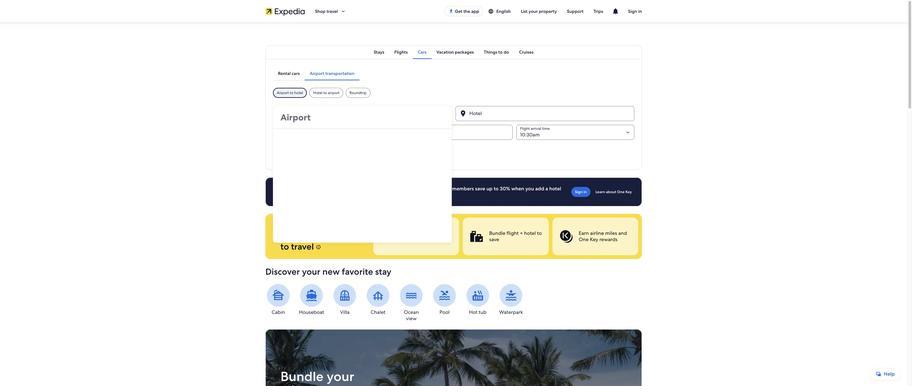 Task type: locate. For each thing, give the bounding box(es) containing it.
download the app button image
[[449, 9, 454, 14]]

0 vertical spatial travel
[[327, 8, 338, 14]]

get inside get the app link
[[455, 8, 463, 14]]

flight left "+"
[[507, 230, 519, 237]]

your inside "link"
[[529, 8, 538, 14]]

get inside get alerts if flight prices drop
[[400, 230, 408, 237]]

1 vertical spatial one
[[579, 236, 589, 243]]

1 horizontal spatial flight
[[428, 230, 440, 237]]

stay
[[375, 266, 392, 277]]

members
[[452, 185, 474, 192]]

to inside bundle flight + hotel to save
[[537, 230, 542, 237]]

to left do
[[499, 49, 503, 55]]

0 vertical spatial airport
[[310, 71, 324, 76]]

transportation
[[326, 71, 355, 76]]

ocean view button
[[399, 284, 424, 322]]

sign inside sign in link
[[575, 190, 583, 195]]

hotels
[[376, 185, 390, 192]]

flight
[[304, 192, 317, 198], [428, 230, 440, 237], [507, 230, 519, 237]]

1 vertical spatial sign in
[[575, 190, 587, 195]]

Airport text field
[[273, 106, 452, 129]]

1 horizontal spatial key
[[626, 190, 632, 195]]

tab list
[[266, 45, 642, 59], [273, 67, 360, 80]]

travel
[[327, 8, 338, 14], [291, 241, 314, 252]]

expedia logo image
[[266, 7, 305, 16]]

support
[[567, 8, 584, 14]]

1 out of 3 element
[[374, 218, 459, 255]]

0 vertical spatial in
[[638, 8, 642, 14]]

hot tub
[[469, 309, 487, 316]]

with
[[391, 185, 401, 192]]

your inside bundle your winter getawa
[[327, 368, 354, 385]]

save left up
[[475, 185, 485, 192]]

airport for airport to hotel
[[277, 90, 289, 95]]

hotel right "+"
[[524, 230, 536, 237]]

0 horizontal spatial your
[[302, 266, 321, 277]]

get the app
[[455, 8, 479, 14]]

30%
[[500, 185, 510, 192]]

airport
[[328, 90, 340, 95]]

packages
[[455, 49, 474, 55]]

1 vertical spatial key
[[590, 236, 599, 243]]

travel sale activities deals image
[[266, 330, 642, 386]]

the
[[464, 8, 470, 14]]

0 horizontal spatial flight
[[304, 192, 317, 198]]

english button
[[483, 6, 516, 17]]

to down 'expedia'
[[281, 241, 289, 252]]

waterpark button
[[498, 284, 524, 316]]

get for get alerts if flight prices drop
[[400, 230, 408, 237]]

1 vertical spatial bundle
[[281, 368, 324, 385]]

get
[[455, 8, 463, 14], [400, 230, 408, 237]]

learn about one key link
[[593, 187, 635, 197]]

1 vertical spatial travel
[[291, 241, 314, 252]]

1 vertical spatial hotel
[[549, 185, 561, 192]]

1 horizontal spatial hotel
[[524, 230, 536, 237]]

sign left the learn
[[575, 190, 583, 195]]

2 horizontal spatial your
[[529, 8, 538, 14]]

one right about
[[617, 190, 625, 195]]

0 horizontal spatial bundle
[[281, 368, 324, 385]]

flights link
[[389, 45, 413, 59]]

or
[[317, 185, 322, 192]]

0 horizontal spatial one
[[579, 236, 589, 243]]

if
[[423, 230, 426, 237]]

1 vertical spatial save
[[489, 236, 499, 243]]

prices
[[400, 236, 413, 243]]

it
[[343, 221, 348, 232]]

cabin
[[272, 309, 285, 316]]

travel left trailing image
[[327, 8, 338, 14]]

0 horizontal spatial sign in
[[575, 190, 587, 195]]

in left the learn
[[584, 190, 587, 195]]

get for get the app
[[455, 8, 463, 14]]

learn
[[596, 190, 605, 195]]

1 horizontal spatial in
[[638, 8, 642, 14]]

airport transportation
[[310, 71, 355, 76]]

0 vertical spatial one
[[617, 190, 625, 195]]

0 vertical spatial sign
[[628, 8, 637, 14]]

sign in inside sign in link
[[575, 190, 587, 195]]

to inside tab list
[[499, 49, 503, 55]]

sign inside sign in dropdown button
[[628, 8, 637, 14]]

member
[[402, 185, 422, 192]]

easier
[[281, 231, 305, 242]]

1 horizontal spatial sign
[[628, 8, 637, 14]]

0 vertical spatial your
[[529, 8, 538, 14]]

1 horizontal spatial airport
[[310, 71, 324, 76]]

0 horizontal spatial a
[[300, 192, 303, 198]]

key right about
[[626, 190, 632, 195]]

cars
[[292, 71, 300, 76]]

discover
[[266, 266, 300, 277]]

0 horizontal spatial sign
[[575, 190, 583, 195]]

save
[[294, 185, 305, 192]]

one left airline
[[579, 236, 589, 243]]

to down rental cars link
[[290, 90, 293, 95]]

0 horizontal spatial save
[[475, 185, 485, 192]]

airport to hotel
[[277, 90, 303, 95]]

to
[[499, 49, 503, 55], [290, 90, 293, 95], [324, 90, 327, 95], [494, 185, 499, 192], [294, 192, 299, 198], [537, 230, 542, 237], [281, 241, 289, 252]]

1 vertical spatial in
[[584, 190, 587, 195]]

to right "+"
[[537, 230, 542, 237]]

save left "+"
[[489, 236, 499, 243]]

0 vertical spatial save
[[475, 185, 485, 192]]

sign in
[[628, 8, 642, 14], [575, 190, 587, 195]]

flight right if
[[428, 230, 440, 237]]

sign right communication center icon
[[628, 8, 637, 14]]

bundle inside bundle flight + hotel to save
[[489, 230, 506, 237]]

app
[[471, 8, 479, 14]]

for
[[307, 231, 318, 242]]

vacation
[[437, 49, 454, 55]]

things to do
[[484, 49, 509, 55]]

bundle for bundle flight + hotel to save
[[489, 230, 506, 237]]

0 vertical spatial hotel
[[294, 90, 303, 95]]

hotel to airport
[[313, 90, 340, 95]]

0 horizontal spatial key
[[590, 236, 599, 243]]

travel left the xsmall image
[[291, 241, 314, 252]]

100,000
[[355, 185, 375, 192]]

airport transportation link
[[305, 67, 360, 80]]

sign in left the learn
[[575, 190, 587, 195]]

0 vertical spatial tab list
[[266, 45, 642, 59]]

airport up hotel at the top left of the page
[[310, 71, 324, 76]]

0 horizontal spatial airport
[[277, 90, 289, 95]]

hotel right add
[[549, 185, 561, 192]]

1 horizontal spatial sign in
[[628, 8, 642, 14]]

airport down rental
[[277, 90, 289, 95]]

new
[[323, 266, 340, 277]]

shop travel
[[315, 8, 338, 14]]

flight left or
[[304, 192, 317, 198]]

0 horizontal spatial get
[[400, 230, 408, 237]]

in inside sign in link
[[584, 190, 587, 195]]

get right download the app button 'icon'
[[455, 8, 463, 14]]

airport for airport transportation
[[310, 71, 324, 76]]

a right add
[[546, 185, 548, 192]]

airline
[[590, 230, 604, 237]]

key
[[626, 190, 632, 195], [590, 236, 599, 243]]

0 horizontal spatial travel
[[291, 241, 314, 252]]

bundle inside bundle your winter getawa
[[281, 368, 324, 385]]

1 horizontal spatial a
[[546, 185, 548, 192]]

get left "alerts"
[[400, 230, 408, 237]]

0 vertical spatial get
[[455, 8, 463, 14]]

support link
[[562, 6, 589, 17]]

your for list
[[529, 8, 538, 14]]

1 vertical spatial sign
[[575, 190, 583, 195]]

0 vertical spatial sign in
[[628, 8, 642, 14]]

favorite
[[342, 266, 373, 277]]

3 out of 3 element
[[553, 218, 638, 255]]

key right earn
[[590, 236, 599, 243]]

expedia
[[281, 221, 313, 232]]

to right up
[[494, 185, 499, 192]]

your
[[529, 8, 538, 14], [302, 266, 321, 277], [327, 368, 354, 385]]

2 vertical spatial hotel
[[524, 230, 536, 237]]

in right communication center icon
[[638, 8, 642, 14]]

a
[[546, 185, 548, 192], [300, 192, 303, 198]]

hotel left hotel at the top left of the page
[[294, 90, 303, 95]]

1 vertical spatial get
[[400, 230, 408, 237]]

flights
[[394, 49, 408, 55]]

one
[[617, 190, 625, 195], [579, 236, 589, 243]]

save
[[475, 185, 485, 192], [489, 236, 499, 243]]

in
[[638, 8, 642, 14], [584, 190, 587, 195]]

winter
[[281, 382, 320, 386]]

1 horizontal spatial travel
[[327, 8, 338, 14]]

do
[[504, 49, 509, 55]]

get the app link
[[445, 6, 483, 16]]

stays link
[[369, 45, 389, 59]]

bundle your winter getawa
[[281, 368, 374, 386]]

sign in right communication center icon
[[628, 8, 642, 14]]

xsmall image
[[316, 245, 321, 250]]

flight inside get alerts if flight prices drop
[[428, 230, 440, 237]]

sign
[[628, 8, 637, 14], [575, 190, 583, 195]]

hot tub button
[[465, 284, 491, 316]]

save inside the save 10% or more on over 100,000 hotels with member prices. also, members save up to 30% when you add a hotel to a flight
[[475, 185, 485, 192]]

0 vertical spatial bundle
[[489, 230, 506, 237]]

0 horizontal spatial in
[[584, 190, 587, 195]]

drop
[[415, 236, 426, 243]]

one inside earn airline miles and one key rewards
[[579, 236, 589, 243]]

1 horizontal spatial get
[[455, 8, 463, 14]]

1 horizontal spatial save
[[489, 236, 499, 243]]

hotel inside the save 10% or more on over 100,000 hotels with member prices. also, members save up to 30% when you add a hotel to a flight
[[549, 185, 561, 192]]

1 horizontal spatial bundle
[[489, 230, 506, 237]]

2 horizontal spatial flight
[[507, 230, 519, 237]]

2 vertical spatial your
[[327, 368, 354, 385]]

0 horizontal spatial hotel
[[294, 90, 303, 95]]

in inside sign in dropdown button
[[638, 8, 642, 14]]

1 vertical spatial tab list
[[273, 67, 360, 80]]

hotel
[[313, 90, 323, 95]]

a left 10% at the top of page
[[300, 192, 303, 198]]

1 horizontal spatial your
[[327, 368, 354, 385]]

1 vertical spatial airport
[[277, 90, 289, 95]]

2 horizontal spatial hotel
[[549, 185, 561, 192]]

1 vertical spatial your
[[302, 266, 321, 277]]

also,
[[440, 185, 451, 192]]



Task type: describe. For each thing, give the bounding box(es) containing it.
list
[[521, 8, 528, 14]]

your for bundle
[[327, 368, 354, 385]]

shop
[[315, 8, 326, 14]]

hot
[[469, 309, 478, 316]]

more
[[323, 185, 335, 192]]

+
[[520, 230, 523, 237]]

discover your new favorite stay
[[266, 266, 392, 277]]

vacation packages
[[437, 49, 474, 55]]

waterpark
[[499, 309, 523, 316]]

shop travel button
[[310, 4, 351, 19]]

list your property
[[521, 8, 557, 14]]

earn airline miles and one key rewards
[[579, 230, 627, 243]]

to inside expedia makes it easier for everyone to travel
[[281, 241, 289, 252]]

cruises link
[[514, 45, 539, 59]]

tab list containing rental cars
[[273, 67, 360, 80]]

tab list containing stays
[[266, 45, 642, 59]]

trips
[[594, 8, 603, 14]]

cabin button
[[266, 284, 291, 316]]

english
[[497, 8, 511, 14]]

cars
[[418, 49, 427, 55]]

property
[[539, 8, 557, 14]]

travel inside dropdown button
[[327, 8, 338, 14]]

villa button
[[332, 284, 358, 316]]

villa
[[340, 309, 350, 316]]

everyone
[[320, 231, 358, 242]]

cars link
[[413, 45, 432, 59]]

to left 10% at the top of page
[[294, 192, 299, 198]]

bundle your winter getawa main content
[[0, 23, 908, 386]]

stays
[[374, 49, 384, 55]]

flight inside the save 10% or more on over 100,000 hotels with member prices. also, members save up to 30% when you add a hotel to a flight
[[304, 192, 317, 198]]

over
[[344, 185, 354, 192]]

tub
[[479, 309, 487, 316]]

list your property link
[[516, 6, 562, 17]]

up
[[487, 185, 493, 192]]

about
[[606, 190, 616, 195]]

miles
[[605, 230, 617, 237]]

pool button
[[432, 284, 458, 316]]

rental
[[278, 71, 291, 76]]

pool
[[440, 309, 450, 316]]

houseboat button
[[299, 284, 325, 316]]

ocean
[[404, 309, 419, 316]]

ocean view
[[404, 309, 419, 322]]

on
[[336, 185, 342, 192]]

and
[[619, 230, 627, 237]]

0 vertical spatial key
[[626, 190, 632, 195]]

1 horizontal spatial one
[[617, 190, 625, 195]]

key inside earn airline miles and one key rewards
[[590, 236, 599, 243]]

rental cars link
[[273, 67, 305, 80]]

alerts
[[410, 230, 422, 237]]

communication center icon image
[[612, 8, 620, 15]]

sign in button
[[623, 4, 647, 19]]

when
[[512, 185, 524, 192]]

hotel inside bundle flight + hotel to save
[[524, 230, 536, 237]]

small image
[[488, 8, 494, 14]]

trailing image
[[341, 8, 346, 14]]

save 10% or more on over 100,000 hotels with member prices. also, members save up to 30% when you add a hotel to a flight
[[294, 185, 561, 198]]

learn about one key
[[596, 190, 632, 195]]

cruises
[[519, 49, 534, 55]]

things
[[484, 49, 497, 55]]

sign in inside sign in dropdown button
[[628, 8, 642, 14]]

your for discover
[[302, 266, 321, 277]]

expedia makes it easier for everyone to travel
[[281, 221, 358, 252]]

to right hotel at the top left of the page
[[324, 90, 327, 95]]

earn
[[579, 230, 589, 237]]

prices.
[[424, 185, 439, 192]]

trips link
[[589, 6, 608, 17]]

vacation packages link
[[432, 45, 479, 59]]

10%
[[306, 185, 316, 192]]

makes
[[315, 221, 341, 232]]

add
[[535, 185, 544, 192]]

things to do link
[[479, 45, 514, 59]]

bundle for bundle your winter getawa
[[281, 368, 324, 385]]

2 out of 3 element
[[463, 218, 549, 255]]

save inside bundle flight + hotel to save
[[489, 236, 499, 243]]

roundtrip
[[350, 90, 367, 95]]

chalet
[[371, 309, 386, 316]]

sign in link
[[571, 187, 591, 197]]

flight inside bundle flight + hotel to save
[[507, 230, 519, 237]]

travel inside expedia makes it easier for everyone to travel
[[291, 241, 314, 252]]

chalet button
[[365, 284, 391, 316]]

view
[[406, 315, 417, 322]]

houseboat
[[299, 309, 324, 316]]

bundle flight + hotel to save
[[489, 230, 542, 243]]

rental cars
[[278, 71, 300, 76]]

rewards
[[600, 236, 618, 243]]

you
[[526, 185, 534, 192]]

get alerts if flight prices drop
[[400, 230, 440, 243]]



Task type: vqa. For each thing, say whether or not it's contained in the screenshot.
Swap Origin And Destination Values image
no



